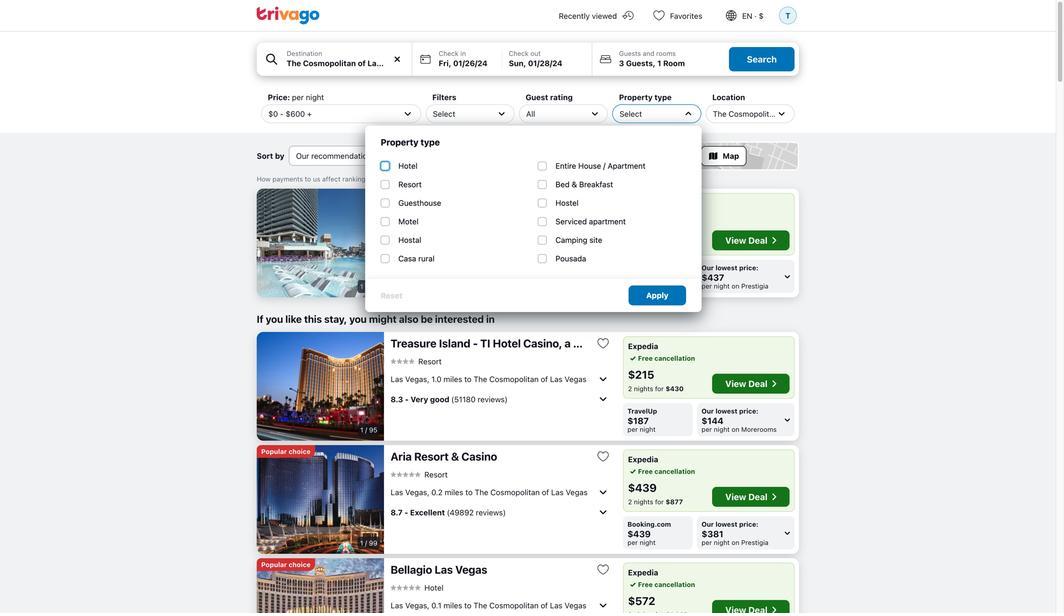 Task type: vqa. For each thing, say whether or not it's contained in the screenshot.
first Includes: from the bottom of the page
no



Task type: describe. For each thing, give the bounding box(es) containing it.
& inside button
[[451, 450, 459, 463]]

choice for bellagio
[[289, 561, 311, 569]]

cancellation for $215
[[655, 355, 695, 362]]

on for $439
[[732, 539, 740, 547]]

0 vertical spatial type
[[655, 93, 672, 102]]

per inside our lowest price: $437 per night on prestigia
[[702, 282, 712, 290]]

to for bellagio las vegas
[[464, 601, 472, 610]]

hotel up 0.1 on the left of the page
[[425, 583, 444, 592]]

cosmopolitan down 'location'
[[729, 109, 778, 118]]

nights for $439
[[634, 498, 653, 506]]

t
[[786, 11, 791, 20]]

camping
[[556, 236, 588, 245]]

- inside button
[[473, 337, 478, 350]]

(49892
[[447, 508, 474, 517]]

resort down the aria resort & casino
[[425, 470, 448, 479]]

pousada
[[556, 254, 586, 263]]

popular choice button for bellagio las vegas
[[257, 558, 315, 571]]

night inside our lowest price: $381 per night on prestigia
[[714, 539, 730, 547]]

0.2 for $495
[[432, 231, 443, 240]]

rural
[[418, 254, 435, 263]]

Destination search field
[[287, 58, 405, 69]]

free cancellation button for $572
[[628, 580, 695, 590]]

how payments to us affect ranking button
[[257, 175, 380, 187]]

hotel right ti
[[493, 337, 521, 350]]

$600
[[286, 109, 305, 118]]

cosmopolitan for aria resort & casino
[[491, 488, 540, 497]]

how
[[257, 175, 271, 183]]

pricetravel
[[628, 264, 665, 272]]

95
[[369, 426, 377, 434]]

1 vertical spatial property
[[381, 137, 419, 148]]

of for treasure island - ti hotel casino, a radisson hotel
[[541, 375, 548, 384]]

$215
[[628, 368, 654, 381]]

night inside travelup $187 per night
[[640, 426, 656, 433]]

ranking
[[342, 175, 366, 183]]

recently viewed
[[559, 11, 617, 20]]

guest
[[526, 93, 548, 102]]

bellagio las vegas, (las vegas, usa) image
[[257, 558, 384, 613]]

island
[[439, 337, 471, 350]]

en
[[742, 11, 753, 20]]

night inside our lowest price: $437 per night on prestigia
[[714, 282, 730, 290]]

also
[[399, 313, 419, 325]]

like
[[285, 313, 302, 325]]

- for 8.7 - excellent (49892 reviews)
[[405, 508, 408, 517]]

interested
[[435, 313, 484, 325]]

night inside "pricetravel $495 per night"
[[640, 282, 656, 290]]

favorites
[[670, 11, 703, 20]]

/ for 1 / 95
[[365, 426, 367, 434]]

8.3
[[391, 395, 403, 404]]

casa rural
[[399, 254, 435, 263]]

check in fri, 01/26/24
[[439, 50, 488, 68]]

$877
[[666, 498, 683, 506]]

our inside our lowest price: $437 per night on prestigia
[[702, 264, 714, 272]]

2 nights for $877
[[628, 498, 683, 506]]

price: for $215
[[739, 407, 759, 415]]

$
[[759, 11, 764, 20]]

expedia for $215
[[628, 342, 658, 351]]

in inside check in fri, 01/26/24
[[460, 50, 466, 57]]

$572
[[628, 594, 655, 607]]

bed & breakfast
[[556, 180, 613, 189]]

Motel checkbox
[[381, 217, 390, 226]]

0 vertical spatial $439
[[628, 481, 657, 494]]

hotel up $215
[[623, 337, 652, 350]]

hostal
[[399, 236, 421, 245]]

night inside the booking.com $439 per night
[[640, 539, 656, 547]]

Serviced apartment checkbox
[[538, 217, 547, 226]]

1 vertical spatial reviews)
[[476, 508, 506, 517]]

search
[[747, 54, 777, 64]]

of for aria resort & casino
[[542, 488, 549, 497]]

view deal for $215
[[726, 379, 768, 389]]

the for treasure island - ti hotel casino, a radisson hotel
[[474, 375, 487, 384]]

3
[[619, 59, 624, 68]]

las vegas, 0.2 miles to city center
[[391, 231, 514, 240]]

/ right 'house'
[[603, 161, 606, 170]]

price:
[[268, 93, 290, 102]]

choice for aria
[[289, 448, 311, 456]]

the cosmopolitan of las vegas inside button
[[391, 193, 554, 206]]

apply button
[[629, 286, 686, 306]]

Entire House / Apartment checkbox
[[538, 161, 547, 170]]

las vegas, 1.0 miles to the cosmopolitan of las vegas
[[391, 375, 587, 384]]

night inside the our lowest price: $144 per night on morerooms
[[714, 426, 730, 433]]

house
[[578, 161, 601, 170]]

1.0
[[432, 375, 442, 384]]

recently
[[559, 11, 590, 20]]

$439 inside the booking.com $439 per night
[[628, 529, 651, 539]]

99
[[369, 539, 377, 547]]

entire house / apartment
[[556, 161, 646, 170]]

by
[[275, 151, 284, 160]]

vegas, for aria
[[405, 488, 429, 497]]

excellent for 9.1
[[409, 251, 444, 261]]

vegas, for treasure
[[405, 375, 429, 384]]

per inside "pricetravel $495 per night"
[[628, 282, 638, 290]]

to for treasure island - ti hotel casino, a radisson hotel
[[464, 375, 472, 384]]

1 vertical spatial in
[[486, 313, 495, 325]]

excellent for 8.7
[[410, 508, 445, 517]]

2 nights for $430
[[628, 385, 684, 393]]

bed
[[556, 180, 570, 189]]

2 resort button from the top
[[391, 470, 448, 479]]

Casa rural checkbox
[[381, 254, 390, 263]]

+
[[307, 109, 312, 118]]

1 for 1 / 99
[[360, 539, 363, 547]]

1 you from the left
[[266, 313, 283, 325]]

site
[[590, 236, 602, 245]]

free for $439
[[638, 468, 653, 475]]

all
[[526, 109, 535, 118]]

the right guesthouse option at the left top of page
[[391, 193, 411, 206]]

$0 - $600 +
[[268, 109, 312, 118]]

the cosmopolitan of las vegas, (las vegas, usa) image
[[257, 189, 384, 297]]

free cancellation button for $215
[[628, 353, 695, 363]]

search button
[[729, 47, 795, 71]]

on for $215
[[732, 426, 740, 433]]

aria resort & casino button
[[391, 450, 588, 464]]

miles left city
[[445, 231, 463, 240]]

0.2 for $439
[[432, 488, 443, 497]]

$144
[[702, 416, 724, 426]]

on inside our lowest price: $437 per night on prestigia
[[732, 282, 740, 290]]

filters
[[432, 93, 456, 102]]

cosmopolitan for treasure island - ti hotel casino, a radisson hotel
[[489, 375, 539, 384]]

vegas inside "button"
[[565, 375, 587, 384]]

the for bellagio las vegas
[[474, 601, 487, 610]]

- for $0 - $600 +
[[280, 109, 284, 118]]

casa
[[399, 254, 416, 263]]

breakfast
[[579, 180, 613, 189]]

radisson
[[573, 337, 621, 350]]

check out sun, 01/28/24
[[509, 50, 563, 68]]

per inside the our lowest price: $144 per night on morerooms
[[702, 426, 712, 433]]

las vegas, 0.2 miles to city center button
[[391, 227, 610, 245]]

resort inside button
[[414, 450, 449, 463]]

sort
[[257, 151, 273, 160]]

payments
[[273, 175, 303, 183]]

1 horizontal spatial the cosmopolitan of las vegas
[[713, 109, 826, 118]]

- for 9.1 - excellent
[[404, 251, 407, 261]]

cosmopolitan for bellagio las vegas
[[489, 601, 539, 610]]

2 you from the left
[[349, 313, 367, 325]]

sun,
[[509, 59, 526, 68]]

1 deal from the top
[[749, 235, 768, 246]]

1 for 1 /
[[360, 283, 363, 291]]

trivago logo image
[[257, 7, 320, 24]]

9.1
[[391, 251, 402, 261]]

out
[[531, 50, 541, 57]]

0 vertical spatial property type
[[619, 93, 672, 102]]

cancellation for $572
[[655, 581, 695, 589]]

Resort checkbox
[[381, 180, 390, 189]]

Guesthouse checkbox
[[381, 199, 390, 207]]

casino,
[[523, 337, 562, 350]]

if
[[257, 313, 264, 325]]

en · $
[[742, 11, 764, 20]]

us
[[313, 175, 320, 183]]

city
[[475, 231, 489, 240]]

morerooms
[[741, 426, 777, 433]]

travelup
[[628, 407, 657, 415]]

expedia for $572
[[628, 568, 658, 577]]



Task type: locate. For each thing, give the bounding box(es) containing it.
9.1 - excellent
[[391, 251, 444, 261]]

0 vertical spatial popular
[[261, 448, 287, 456]]

3 on from the top
[[732, 539, 740, 547]]

cosmopolitan up las vegas, 0.2 miles to city center
[[413, 193, 485, 206]]

$439
[[628, 481, 657, 494], [628, 529, 651, 539]]

2 select from the left
[[620, 109, 642, 118]]

2 vertical spatial free cancellation
[[638, 581, 695, 589]]

you
[[266, 313, 283, 325], [349, 313, 367, 325]]

the inside "button"
[[474, 375, 487, 384]]

0 vertical spatial popular choice
[[261, 448, 311, 456]]

3 expedia from the top
[[628, 568, 658, 577]]

0 vertical spatial for
[[655, 385, 664, 393]]

las vegas, 0.2 miles to the cosmopolitan of las vegas button
[[391, 483, 610, 501]]

1 nights from the top
[[634, 385, 653, 393]]

select down filters
[[433, 109, 455, 118]]

2 price: from the top
[[739, 407, 759, 415]]

$495
[[628, 272, 651, 283]]

1 for 1 / 95
[[360, 426, 363, 434]]

view up our lowest price: $437 per night on prestigia
[[726, 235, 746, 246]]

1 vertical spatial free cancellation button
[[628, 467, 695, 477]]

our inside our lowest price: $381 per night on prestigia
[[702, 521, 714, 528]]

reset button
[[381, 291, 403, 300]]

select for filters
[[433, 109, 455, 118]]

view deal up our lowest price: $437 per night on prestigia
[[726, 235, 768, 246]]

in up ti
[[486, 313, 495, 325]]

pricetravel $495 per night
[[628, 264, 665, 290]]

clear image
[[392, 54, 402, 64]]

1 horizontal spatial you
[[349, 313, 367, 325]]

view deal up the our lowest price: $144 per night on morerooms
[[726, 379, 768, 389]]

the down the casino
[[475, 488, 488, 497]]

view deal button for $439
[[712, 487, 790, 507]]

on inside the our lowest price: $144 per night on morerooms
[[732, 426, 740, 433]]

lowest up $437
[[716, 264, 738, 272]]

1 popular choice from the top
[[261, 448, 311, 456]]

1 left 99
[[360, 539, 363, 547]]

1 vertical spatial choice
[[289, 561, 311, 569]]

view deal up our lowest price: $381 per night on prestigia
[[726, 492, 768, 502]]

our
[[702, 264, 714, 272], [702, 407, 714, 415], [702, 521, 714, 528]]

motel
[[399, 217, 419, 226]]

deal for $439
[[749, 492, 768, 502]]

in
[[460, 50, 466, 57], [486, 313, 495, 325]]

/ inside 1 / button
[[365, 283, 367, 291]]

$430
[[666, 385, 684, 393]]

prestigia inside our lowest price: $437 per night on prestigia
[[741, 282, 769, 290]]

0 vertical spatial view
[[726, 235, 746, 246]]

0 vertical spatial cancellation
[[655, 355, 695, 362]]

1 vertical spatial for
[[655, 498, 664, 506]]

2 popular from the top
[[261, 561, 287, 569]]

01/26/24
[[453, 59, 488, 68]]

expedia up $572 in the bottom of the page
[[628, 568, 658, 577]]

cancellation for $439
[[655, 468, 695, 475]]

1 vertical spatial popular choice button
[[257, 558, 315, 571]]

to
[[305, 175, 311, 183], [466, 231, 473, 240], [464, 375, 472, 384], [466, 488, 473, 497], [464, 601, 472, 610]]

vegas,
[[405, 231, 429, 240], [405, 375, 429, 384], [405, 488, 429, 497], [405, 601, 429, 610]]

2 vertical spatial view deal
[[726, 492, 768, 502]]

1 horizontal spatial &
[[572, 180, 577, 189]]

/ left 99
[[365, 539, 367, 547]]

resort button
[[391, 357, 442, 366], [391, 470, 448, 479]]

1 vertical spatial the cosmopolitan of las vegas
[[391, 193, 554, 206]]

view deal button up our lowest price: $381 per night on prestigia
[[712, 487, 790, 507]]

type down room on the right
[[655, 93, 672, 102]]

on left morerooms
[[732, 426, 740, 433]]

2
[[628, 385, 632, 393], [628, 498, 632, 506]]

free cancellation button up 2 nights for $877
[[628, 467, 695, 477]]

vegas, left 1.0
[[405, 375, 429, 384]]

property down the guests,
[[619, 93, 653, 102]]

our up $144
[[702, 407, 714, 415]]

expedia for $439
[[628, 455, 658, 464]]

hostel
[[556, 198, 579, 208]]

2 nights from the top
[[634, 498, 653, 506]]

per
[[292, 93, 304, 102], [628, 282, 638, 290], [702, 282, 712, 290], [628, 426, 638, 433], [702, 426, 712, 433], [628, 539, 638, 547], [702, 539, 712, 547]]

&
[[572, 180, 577, 189], [451, 450, 459, 463]]

1 vertical spatial view deal button
[[712, 374, 790, 394]]

hotel right hotel "checkbox"
[[399, 161, 418, 170]]

ti
[[480, 337, 490, 350]]

2 vertical spatial cancellation
[[655, 581, 695, 589]]

1 vertical spatial free
[[638, 468, 653, 475]]

2 expedia from the top
[[628, 455, 658, 464]]

1 vertical spatial cancellation
[[655, 468, 695, 475]]

miles inside button
[[444, 601, 462, 610]]

/ for 1 /
[[365, 283, 367, 291]]

property up hotel "checkbox"
[[381, 137, 419, 148]]

1 vertical spatial excellent
[[410, 508, 445, 517]]

lowest for $215
[[716, 407, 738, 415]]

1 2 from the top
[[628, 385, 632, 393]]

popular for bellagio las vegas
[[261, 561, 287, 569]]

Hostal checkbox
[[381, 236, 390, 245]]

for left $877 in the right bottom of the page
[[655, 498, 664, 506]]

prestigia inside our lowest price: $381 per night on prestigia
[[741, 539, 769, 547]]

guesthouse
[[399, 198, 441, 208]]

check inside check in fri, 01/26/24
[[439, 50, 459, 57]]

0 vertical spatial reviews)
[[478, 395, 508, 404]]

0 vertical spatial free cancellation button
[[628, 353, 695, 363]]

of inside "button"
[[541, 375, 548, 384]]

1 vertical spatial type
[[421, 137, 440, 148]]

bellagio las vegas button
[[391, 563, 588, 577]]

2 vertical spatial free
[[638, 581, 653, 589]]

favorites link
[[644, 0, 716, 31]]

resort right aria
[[414, 450, 449, 463]]

2 vegas, from the top
[[405, 375, 429, 384]]

3 price: from the top
[[739, 521, 759, 528]]

0 vertical spatial in
[[460, 50, 466, 57]]

2 view from the top
[[726, 379, 746, 389]]

2 free cancellation button from the top
[[628, 467, 695, 477]]

select
[[433, 109, 455, 118], [620, 109, 642, 118]]

rooms
[[656, 50, 676, 57]]

/ for 1 / 99
[[365, 539, 367, 547]]

1 /
[[360, 283, 369, 291]]

$187
[[628, 416, 649, 426]]

vegas, up 8.7 - excellent (49892 reviews) in the bottom left of the page
[[405, 488, 429, 497]]

to inside button
[[464, 601, 472, 610]]

cancellation up $430
[[655, 355, 695, 362]]

resort up 1.0
[[418, 357, 442, 366]]

2 check from the left
[[509, 50, 529, 57]]

2 cancellation from the top
[[655, 468, 695, 475]]

1 vertical spatial property type
[[381, 137, 440, 148]]

1 vertical spatial 0.2
[[432, 488, 443, 497]]

you right stay,
[[349, 313, 367, 325]]

0 vertical spatial expedia
[[628, 342, 658, 351]]

0 vertical spatial lowest
[[716, 264, 738, 272]]

apartment
[[608, 161, 646, 170]]

3 view from the top
[[726, 492, 746, 502]]

lowest for $439
[[716, 521, 738, 528]]

serviced apartment
[[556, 217, 626, 226]]

check inside check out sun, 01/28/24
[[509, 50, 529, 57]]

miles for resort
[[445, 488, 463, 497]]

price: inside the our lowest price: $144 per night on morerooms
[[739, 407, 759, 415]]

0 horizontal spatial &
[[451, 450, 459, 463]]

a
[[565, 337, 571, 350]]

2 our from the top
[[702, 407, 714, 415]]

apartment
[[589, 217, 626, 226]]

Camping site checkbox
[[538, 236, 547, 245]]

1 horizontal spatial type
[[655, 93, 672, 102]]

location
[[713, 93, 745, 102]]

2 0.2 from the top
[[432, 488, 443, 497]]

1 our from the top
[[702, 264, 714, 272]]

0 vertical spatial our
[[702, 264, 714, 272]]

1 prestigia from the top
[[741, 282, 769, 290]]

price: for $439
[[739, 521, 759, 528]]

1 inside guests and rooms 3 guests, 1 room
[[658, 59, 661, 68]]

this
[[304, 313, 322, 325]]

prestigia for $381
[[741, 539, 769, 547]]

aria resort & casino
[[391, 450, 497, 463]]

of inside button
[[541, 601, 548, 610]]

0 vertical spatial 0.2
[[432, 231, 443, 240]]

1 vertical spatial resort button
[[391, 470, 448, 479]]

3 deal from the top
[[749, 492, 768, 502]]

3 free from the top
[[638, 581, 653, 589]]

expedia down $187
[[628, 455, 658, 464]]

property type down the guests,
[[619, 93, 672, 102]]

lowest inside the our lowest price: $144 per night on morerooms
[[716, 407, 738, 415]]

0 vertical spatial the cosmopolitan of las vegas
[[713, 109, 826, 118]]

1 free cancellation from the top
[[638, 355, 695, 362]]

& right bed
[[572, 180, 577, 189]]

0 vertical spatial view deal button
[[712, 231, 790, 250]]

vegas, inside las vegas, 1.0 miles to the cosmopolitan of las vegas "button"
[[405, 375, 429, 384]]

4 vegas, from the top
[[405, 601, 429, 610]]

2 deal from the top
[[749, 379, 768, 389]]

1 popular from the top
[[261, 448, 287, 456]]

1 vertical spatial price:
[[739, 407, 759, 415]]

1 expedia from the top
[[628, 342, 658, 351]]

Bed & Breakfast checkbox
[[538, 180, 547, 189]]

rating
[[550, 93, 573, 102]]

to up (49892
[[466, 488, 473, 497]]

1 / button
[[257, 189, 384, 297]]

excellent right 8.7
[[410, 508, 445, 517]]

1 horizontal spatial property type
[[619, 93, 672, 102]]

2 choice from the top
[[289, 561, 311, 569]]

popular choice for bellagio las vegas
[[261, 561, 311, 569]]

1 horizontal spatial select
[[620, 109, 642, 118]]

for for $215
[[655, 385, 664, 393]]

$437
[[702, 272, 724, 283]]

free cancellation button up $215
[[628, 353, 695, 363]]

choice
[[289, 448, 311, 456], [289, 561, 311, 569]]

1 vertical spatial on
[[732, 426, 740, 433]]

1 vertical spatial nights
[[634, 498, 653, 506]]

1 choice from the top
[[289, 448, 311, 456]]

prestigia right $381
[[741, 539, 769, 547]]

booking.com $439 per night
[[628, 521, 671, 547]]

nights for $215
[[634, 385, 653, 393]]

fri,
[[439, 59, 451, 68]]

miles inside "button"
[[444, 375, 462, 384]]

1 cancellation from the top
[[655, 355, 695, 362]]

resort up guesthouse
[[399, 180, 422, 189]]

price: inside our lowest price: $381 per night on prestigia
[[739, 521, 759, 528]]

1 / 99
[[360, 539, 377, 547]]

deal up our lowest price: $437 per night on prestigia
[[749, 235, 768, 246]]

vegas, inside las vegas, 0.2 miles to city center button
[[405, 231, 429, 240]]

0 vertical spatial popular choice button
[[257, 445, 315, 458]]

Pousada checkbox
[[538, 254, 547, 263]]

0 vertical spatial on
[[732, 282, 740, 290]]

- for 8.3 - very good (51180 reviews)
[[405, 395, 409, 404]]

view for $215
[[726, 379, 746, 389]]

type down filters
[[421, 137, 440, 148]]

view deal button up the our lowest price: $144 per night on morerooms
[[712, 374, 790, 394]]

Destination field
[[257, 43, 412, 76]]

1 horizontal spatial in
[[486, 313, 495, 325]]

the cosmopolitan of las vegas down 'location'
[[713, 109, 826, 118]]

2 2 from the top
[[628, 498, 632, 506]]

& left the casino
[[451, 450, 459, 463]]

travelup $187 per night
[[628, 407, 657, 433]]

1 vertical spatial popular choice
[[261, 561, 311, 569]]

free up 2 nights for $877
[[638, 468, 653, 475]]

if you like this stay, you might also be interested in
[[257, 313, 495, 325]]

popular choice for aria resort & casino
[[261, 448, 311, 456]]

- left ti
[[473, 337, 478, 350]]

on right $437
[[732, 282, 740, 290]]

2 lowest from the top
[[716, 407, 738, 415]]

prestigia for $437
[[741, 282, 769, 290]]

0 horizontal spatial property
[[381, 137, 419, 148]]

3 lowest from the top
[[716, 521, 738, 528]]

1 down the "rooms"
[[658, 59, 661, 68]]

1 inside button
[[360, 283, 363, 291]]

property type up hotel "checkbox"
[[381, 137, 440, 148]]

2 vertical spatial expedia
[[628, 568, 658, 577]]

0 horizontal spatial check
[[439, 50, 459, 57]]

the for aria resort & casino
[[475, 488, 488, 497]]

lowest inside our lowest price: $381 per night on prestigia
[[716, 521, 738, 528]]

cosmopolitan down aria resort & casino button
[[491, 488, 540, 497]]

how payments to us affect ranking
[[257, 175, 366, 183]]

0 vertical spatial 2
[[628, 385, 632, 393]]

1 vertical spatial our
[[702, 407, 714, 415]]

our up $437
[[702, 264, 714, 272]]

1 vertical spatial expedia
[[628, 455, 658, 464]]

2 for from the top
[[655, 498, 664, 506]]

miles right 1.0
[[444, 375, 462, 384]]

our up $381
[[702, 521, 714, 528]]

2 free from the top
[[638, 468, 653, 475]]

2 vertical spatial deal
[[749, 492, 768, 502]]

3 view deal button from the top
[[712, 487, 790, 507]]

- right 8.3
[[405, 395, 409, 404]]

0.2 up 8.7 - excellent (49892 reviews) in the bottom left of the page
[[432, 488, 443, 497]]

per inside our lowest price: $381 per night on prestigia
[[702, 539, 712, 547]]

1 horizontal spatial check
[[509, 50, 529, 57]]

free up $215
[[638, 355, 653, 362]]

0 horizontal spatial the cosmopolitan of las vegas
[[391, 193, 554, 206]]

view deal for $439
[[726, 492, 768, 502]]

select for property type
[[620, 109, 642, 118]]

to inside "button"
[[464, 375, 472, 384]]

2 vertical spatial view
[[726, 492, 746, 502]]

0 vertical spatial nights
[[634, 385, 653, 393]]

miles for las
[[444, 601, 462, 610]]

3 cancellation from the top
[[655, 581, 695, 589]]

2 up booking.com at the bottom of page
[[628, 498, 632, 506]]

of for bellagio las vegas
[[541, 601, 548, 610]]

2 view deal button from the top
[[712, 374, 790, 394]]

1 vertical spatial view
[[726, 379, 746, 389]]

0 horizontal spatial property type
[[381, 137, 440, 148]]

2 prestigia from the top
[[741, 539, 769, 547]]

2 for $215
[[628, 385, 632, 393]]

and
[[643, 50, 655, 57]]

$0
[[268, 109, 278, 118]]

1 vertical spatial free cancellation
[[638, 468, 695, 475]]

vegas, inside las vegas, 0.1 miles to the cosmopolitan of las vegas button
[[405, 601, 429, 610]]

hotel
[[399, 161, 418, 170], [493, 337, 521, 350], [623, 337, 652, 350], [425, 583, 444, 592]]

to right 0.1 on the left of the page
[[464, 601, 472, 610]]

3 free cancellation from the top
[[638, 581, 695, 589]]

/ up if you like this stay, you might also be interested in
[[365, 283, 367, 291]]

- right 8.7
[[405, 508, 408, 517]]

1 vegas, from the top
[[405, 231, 429, 240]]

3 free cancellation button from the top
[[628, 580, 695, 590]]

price:
[[739, 264, 759, 272], [739, 407, 759, 415], [739, 521, 759, 528]]

1 popular choice button from the top
[[257, 445, 315, 458]]

hotel button
[[391, 583, 444, 593]]

0 horizontal spatial in
[[460, 50, 466, 57]]

for left $430
[[655, 385, 664, 393]]

1 vertical spatial popular
[[261, 561, 287, 569]]

1 left 95
[[360, 426, 363, 434]]

$439 down booking.com at the bottom of page
[[628, 529, 651, 539]]

cancellation up $877 in the right bottom of the page
[[655, 468, 695, 475]]

3 view deal from the top
[[726, 492, 768, 502]]

bellagio
[[391, 563, 432, 576]]

en · $ button
[[716, 0, 777, 31]]

2 vertical spatial free cancellation button
[[628, 580, 695, 590]]

cosmopolitan inside "button"
[[489, 375, 539, 384]]

check for fri,
[[439, 50, 459, 57]]

on right $381
[[732, 539, 740, 547]]

1 view deal from the top
[[726, 235, 768, 246]]

las
[[790, 109, 802, 118], [501, 193, 519, 206], [391, 231, 403, 240], [391, 375, 403, 384], [550, 375, 563, 384], [391, 488, 403, 497], [551, 488, 564, 497], [435, 563, 453, 576], [391, 601, 403, 610], [550, 601, 563, 610]]

las vegas, 1.0 miles to the cosmopolitan of las vegas button
[[391, 370, 610, 388]]

free for $572
[[638, 581, 653, 589]]

1 vertical spatial &
[[451, 450, 459, 463]]

0 vertical spatial prestigia
[[741, 282, 769, 290]]

serviced
[[556, 217, 587, 226]]

0 vertical spatial view deal
[[726, 235, 768, 246]]

0 vertical spatial &
[[572, 180, 577, 189]]

resort button down 'treasure'
[[391, 357, 442, 366]]

1 view deal button from the top
[[712, 231, 790, 250]]

free cancellation up $215
[[638, 355, 695, 362]]

1 select from the left
[[433, 109, 455, 118]]

miles
[[445, 231, 463, 240], [444, 375, 462, 384], [445, 488, 463, 497], [444, 601, 462, 610]]

popular choice button for aria resort & casino
[[257, 445, 315, 458]]

the inside button
[[474, 601, 487, 610]]

cosmopolitan inside button
[[489, 601, 539, 610]]

2 vertical spatial on
[[732, 539, 740, 547]]

Hostel checkbox
[[538, 199, 547, 207]]

price: per night
[[268, 93, 324, 102]]

room
[[663, 59, 685, 68]]

guests and rooms 3 guests, 1 room
[[619, 50, 685, 68]]

prestigia right $437
[[741, 282, 769, 290]]

select down 3
[[620, 109, 642, 118]]

2 popular choice button from the top
[[257, 558, 315, 571]]

lowest
[[716, 264, 738, 272], [716, 407, 738, 415], [716, 521, 738, 528]]

/ left 95
[[365, 426, 367, 434]]

nights up booking.com at the bottom of page
[[634, 498, 653, 506]]

0 vertical spatial free
[[638, 355, 653, 362]]

1 check from the left
[[439, 50, 459, 57]]

destination
[[287, 50, 322, 57]]

0 horizontal spatial type
[[421, 137, 440, 148]]

1 vertical spatial lowest
[[716, 407, 738, 415]]

expedia up $215
[[628, 342, 658, 351]]

bellagio las vegas
[[391, 563, 487, 576]]

1 free from the top
[[638, 355, 653, 362]]

our for $215
[[702, 407, 714, 415]]

free for $215
[[638, 355, 653, 362]]

guests
[[619, 50, 641, 57]]

miles for island
[[444, 375, 462, 384]]

to left city
[[466, 231, 473, 240]]

las vegas, 0.2 miles to the cosmopolitan of las vegas
[[391, 488, 588, 497]]

free cancellation button up $572 in the bottom of the page
[[628, 580, 695, 590]]

2 free cancellation from the top
[[638, 468, 695, 475]]

the down bellagio las vegas button
[[474, 601, 487, 610]]

1 view from the top
[[726, 235, 746, 246]]

0 vertical spatial free cancellation
[[638, 355, 695, 362]]

0 horizontal spatial you
[[266, 313, 283, 325]]

2 vertical spatial view deal button
[[712, 487, 790, 507]]

be
[[421, 313, 433, 325]]

2 popular choice from the top
[[261, 561, 311, 569]]

for for $439
[[655, 498, 664, 506]]

1 0.2 from the top
[[432, 231, 443, 240]]

view up the our lowest price: $144 per night on morerooms
[[726, 379, 746, 389]]

lowest up $144
[[716, 407, 738, 415]]

our inside the our lowest price: $144 per night on morerooms
[[702, 407, 714, 415]]

2 on from the top
[[732, 426, 740, 433]]

0 horizontal spatial select
[[433, 109, 455, 118]]

3 our from the top
[[702, 521, 714, 528]]

1 lowest from the top
[[716, 264, 738, 272]]

view up our lowest price: $381 per night on prestigia
[[726, 492, 746, 502]]

view for $439
[[726, 492, 746, 502]]

1 vertical spatial deal
[[749, 379, 768, 389]]

aria resort & casino, (las vegas, usa) image
[[257, 445, 384, 554]]

0 vertical spatial price:
[[739, 264, 759, 272]]

check up sun, at the left of the page
[[509, 50, 529, 57]]

1 up if you like this stay, you might also be interested in
[[360, 283, 363, 291]]

lowest up $381
[[716, 521, 738, 528]]

Hotel checkbox
[[381, 161, 390, 170]]

2 vertical spatial lowest
[[716, 521, 738, 528]]

popular for aria resort & casino
[[261, 448, 287, 456]]

the cosmopolitan of las vegas up city
[[391, 193, 554, 206]]

treasure island - ti hotel casino, a radisson hotel
[[391, 337, 652, 350]]

free cancellation for $215
[[638, 355, 695, 362]]

deal up our lowest price: $381 per night on prestigia
[[749, 492, 768, 502]]

on inside our lowest price: $381 per night on prestigia
[[732, 539, 740, 547]]

our for $439
[[702, 521, 714, 528]]

lowest inside our lowest price: $437 per night on prestigia
[[716, 264, 738, 272]]

view deal button up our lowest price: $437 per night on prestigia
[[712, 231, 790, 250]]

1 vertical spatial prestigia
[[741, 539, 769, 547]]

view deal button for $215
[[712, 374, 790, 394]]

popular
[[261, 448, 287, 456], [261, 561, 287, 569]]

casino
[[462, 450, 497, 463]]

vegas, down hotel button
[[405, 601, 429, 610]]

1 for from the top
[[655, 385, 664, 393]]

the down 'location'
[[713, 109, 727, 118]]

1 vertical spatial $439
[[628, 529, 651, 539]]

0 vertical spatial deal
[[749, 235, 768, 246]]

excellent down hostal on the top left of page
[[409, 251, 444, 261]]

treasure island - ti hotel casino, a radisson hotel, (las vegas, usa) image
[[257, 332, 384, 441]]

vegas, for bellagio
[[405, 601, 429, 610]]

cancellation
[[655, 355, 695, 362], [655, 468, 695, 475], [655, 581, 695, 589]]

0 vertical spatial property
[[619, 93, 653, 102]]

vegas inside button
[[565, 601, 587, 610]]

1 price: from the top
[[739, 264, 759, 272]]

free cancellation for $439
[[638, 468, 695, 475]]

stay,
[[324, 313, 347, 325]]

0 vertical spatial excellent
[[409, 251, 444, 261]]

treasure
[[391, 337, 437, 350]]

1 / 95
[[360, 426, 377, 434]]

0 vertical spatial choice
[[289, 448, 311, 456]]

cosmopolitan down treasure island - ti hotel casino, a radisson hotel button
[[489, 375, 539, 384]]

2 for $439
[[628, 498, 632, 506]]

sort by
[[257, 151, 284, 160]]

to left us
[[305, 175, 311, 183]]

1 on from the top
[[732, 282, 740, 290]]

the up (51180
[[474, 375, 487, 384]]

per inside the booking.com $439 per night
[[628, 539, 638, 547]]

1 horizontal spatial property
[[619, 93, 653, 102]]

night
[[306, 93, 324, 102], [640, 282, 656, 290], [714, 282, 730, 290], [640, 426, 656, 433], [714, 426, 730, 433], [640, 539, 656, 547], [714, 539, 730, 547]]

0.2 up the rural
[[432, 231, 443, 240]]

1 vertical spatial 2
[[628, 498, 632, 506]]

price: inside our lowest price: $437 per night on prestigia
[[739, 264, 759, 272]]

reviews) down las vegas, 1.0 miles to the cosmopolitan of las vegas
[[478, 395, 508, 404]]

nights down $215
[[634, 385, 653, 393]]

check for sun,
[[509, 50, 529, 57]]

guest rating
[[526, 93, 573, 102]]

0 vertical spatial resort button
[[391, 357, 442, 366]]

deal for $215
[[749, 379, 768, 389]]

free cancellation for $572
[[638, 581, 695, 589]]

map
[[723, 151, 739, 161]]

cancellation up $572 in the bottom of the page
[[655, 581, 695, 589]]

miles up 8.7 - excellent (49892 reviews) in the bottom left of the page
[[445, 488, 463, 497]]

2 vertical spatial our
[[702, 521, 714, 528]]

2 vertical spatial price:
[[739, 521, 759, 528]]

- right the "9.1"
[[404, 251, 407, 261]]

las vegas, 0.1 miles to the cosmopolitan of las vegas button
[[391, 597, 610, 613]]

free cancellation button for $439
[[628, 467, 695, 477]]

guests,
[[626, 59, 656, 68]]

2 view deal from the top
[[726, 379, 768, 389]]

per inside travelup $187 per night
[[628, 426, 638, 433]]

vegas, inside the las vegas, 0.2 miles to the cosmopolitan of las vegas button
[[405, 488, 429, 497]]

free cancellation up $877 in the right bottom of the page
[[638, 468, 695, 475]]

1 free cancellation button from the top
[[628, 353, 695, 363]]

1 vertical spatial view deal
[[726, 379, 768, 389]]

miles right 0.1 on the left of the page
[[444, 601, 462, 610]]

3 vegas, from the top
[[405, 488, 429, 497]]

1 resort button from the top
[[391, 357, 442, 366]]

recently viewed button
[[546, 0, 644, 31]]

to for aria resort & casino
[[466, 488, 473, 497]]

apply
[[646, 291, 669, 300]]

the cosmopolitan of las vegas
[[713, 109, 826, 118], [391, 193, 554, 206]]

affect
[[322, 175, 341, 183]]



